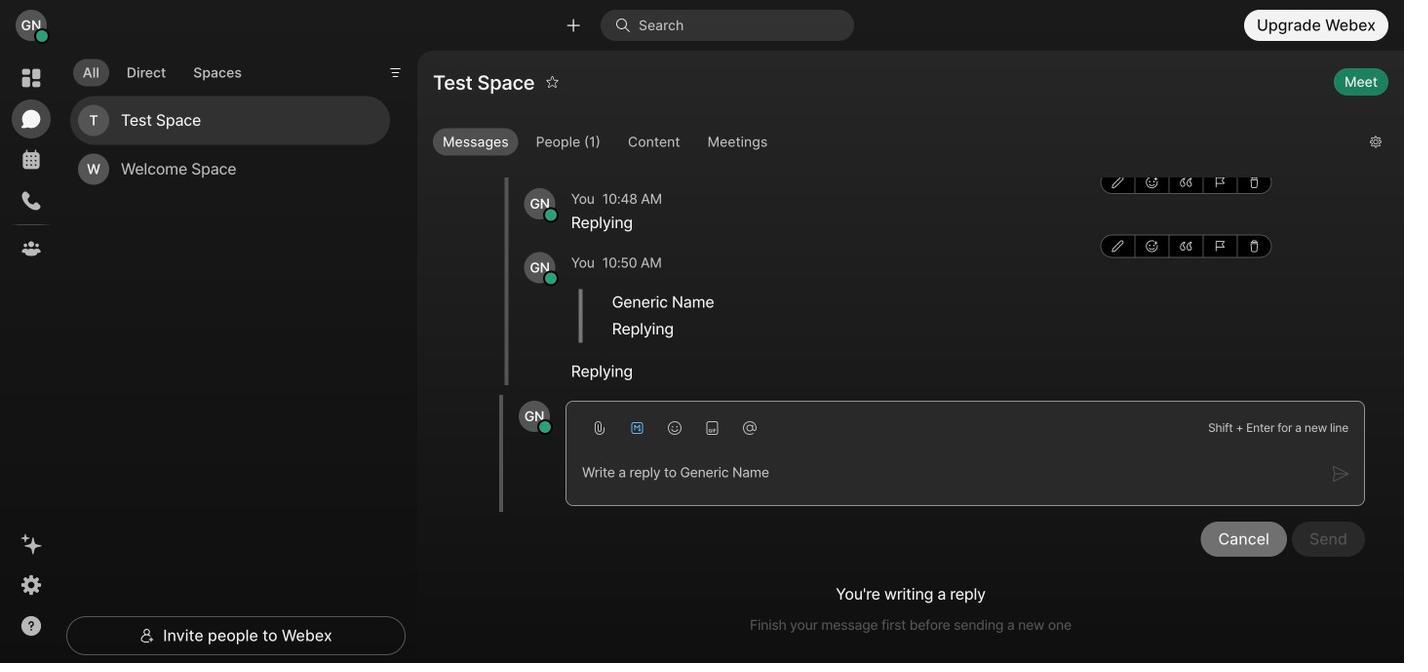Task type: locate. For each thing, give the bounding box(es) containing it.
edit message image for add reaction image
[[1112, 240, 1124, 252]]

flag for follow-up image right add reaction icon
[[1215, 177, 1227, 188]]

message composer toolbar element
[[567, 402, 1365, 447]]

quote message image right add reaction icon
[[1181, 177, 1192, 188]]

welcome space list item
[[70, 145, 390, 194]]

test space list item
[[70, 96, 390, 145]]

0 vertical spatial group
[[433, 128, 1355, 160]]

1 edit message image from the top
[[1112, 177, 1124, 188]]

flag for follow-up image right add reaction image
[[1215, 240, 1227, 252]]

quote message image right add reaction image
[[1181, 240, 1192, 252]]

quote message image
[[1181, 177, 1192, 188], [1181, 240, 1192, 252]]

0 vertical spatial edit message image
[[1112, 177, 1124, 188]]

delete message image
[[1249, 177, 1261, 188], [1249, 240, 1261, 252]]

0 vertical spatial flag for follow-up image
[[1215, 177, 1227, 188]]

1 vertical spatial flag for follow-up image
[[1215, 240, 1227, 252]]

1 vertical spatial delete message image
[[1249, 240, 1261, 252]]

quote message image for add reaction image
[[1181, 240, 1192, 252]]

1 flag for follow-up image from the top
[[1215, 177, 1227, 188]]

2 delete message image from the top
[[1249, 240, 1261, 252]]

1 vertical spatial quote message image
[[1181, 240, 1192, 252]]

edit message image left add reaction icon
[[1112, 177, 1124, 188]]

0 vertical spatial quote message image
[[1181, 177, 1192, 188]]

flag for follow-up image
[[1215, 177, 1227, 188], [1215, 240, 1227, 252]]

tab list
[[68, 47, 256, 92]]

1 vertical spatial group
[[1101, 171, 1272, 194]]

delete message image for add reaction icon the quote message "icon"
[[1249, 177, 1261, 188]]

2 edit message image from the top
[[1112, 240, 1124, 252]]

2 flag for follow-up image from the top
[[1215, 240, 1227, 252]]

1 delete message image from the top
[[1249, 177, 1261, 188]]

edit message image left add reaction image
[[1112, 240, 1124, 252]]

1 vertical spatial edit message image
[[1112, 240, 1124, 252]]

0 vertical spatial delete message image
[[1249, 177, 1261, 188]]

quote message image for add reaction icon
[[1181, 177, 1192, 188]]

flag for follow-up image for delete message image associated with add reaction icon the quote message "icon"
[[1215, 177, 1227, 188]]

edit message image
[[1112, 177, 1124, 188], [1112, 240, 1124, 252]]

1 quote message image from the top
[[1181, 177, 1192, 188]]

webex tab list
[[12, 59, 51, 268]]

2 quote message image from the top
[[1181, 240, 1192, 252]]

navigation
[[0, 51, 62, 663]]

group
[[433, 128, 1355, 160], [1101, 171, 1272, 194], [1101, 235, 1272, 258]]



Task type: describe. For each thing, give the bounding box(es) containing it.
messages list
[[433, 0, 1389, 598]]

edit message image for add reaction icon
[[1112, 177, 1124, 188]]

add reaction image
[[1147, 240, 1158, 252]]

add reaction image
[[1147, 177, 1158, 188]]

delete message image for the quote message "icon" associated with add reaction image
[[1249, 240, 1261, 252]]

flag for follow-up image for delete message image corresponding to the quote message "icon" associated with add reaction image
[[1215, 240, 1227, 252]]

2 vertical spatial group
[[1101, 235, 1272, 258]]



Task type: vqa. For each thing, say whether or not it's contained in the screenshot.
2nd 'edit message' icon from the bottom of the Messages list
yes



